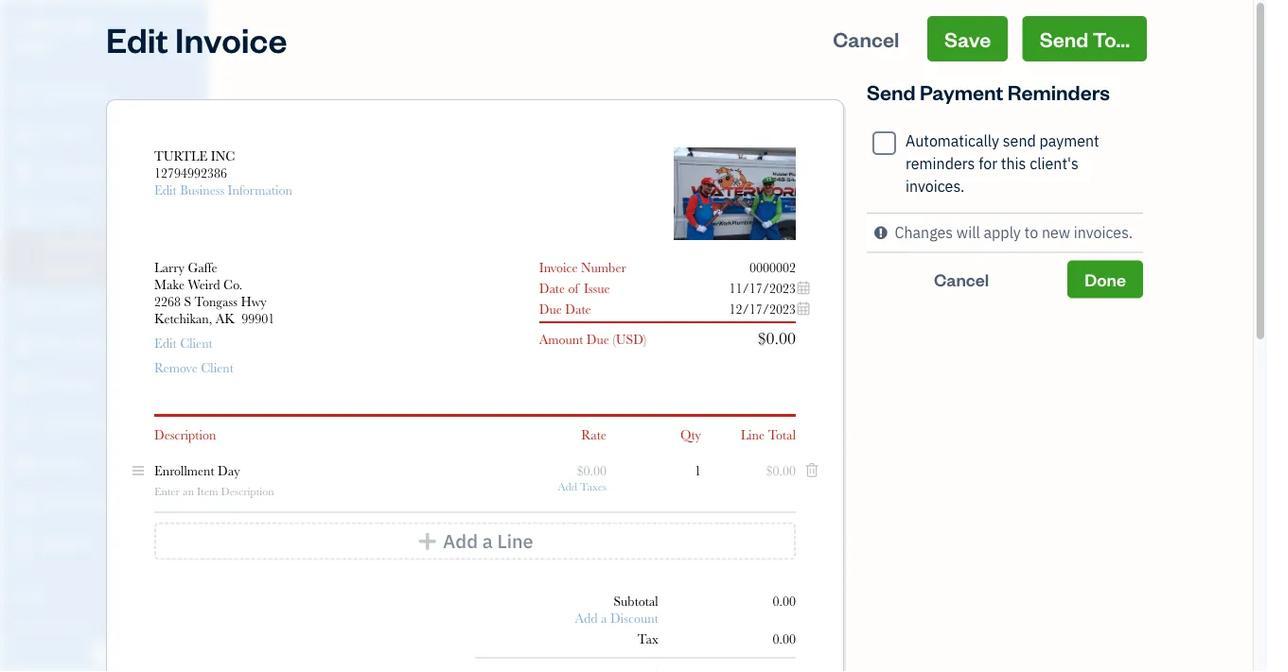 Task type: vqa. For each thing, say whether or not it's contained in the screenshot.
top Cancel button
yes



Task type: locate. For each thing, give the bounding box(es) containing it.
edit up the "remove"
[[154, 336, 177, 351]]

1 vertical spatial due
[[587, 332, 609, 347]]

Item Rate (USD) text field
[[576, 464, 607, 479]]

client image
[[12, 124, 35, 143]]

line total
[[741, 428, 796, 443]]

invoices. up done
[[1074, 223, 1133, 243]]

1 vertical spatial edit
[[154, 336, 177, 351]]

reminders
[[906, 154, 975, 174]]

invoices. down reminders
[[906, 177, 965, 196]]

turtle up 12794992386
[[154, 149, 208, 164]]

client
[[180, 336, 213, 351], [201, 361, 234, 376]]

tax
[[638, 633, 658, 648]]

Item Quantity text field
[[674, 464, 701, 479]]

remove
[[154, 361, 198, 376]]

1 0.00 from the top
[[773, 595, 796, 610]]

turtle inc owner
[[15, 18, 95, 53]]

payment
[[920, 78, 1004, 105]]

1 horizontal spatial invoice
[[539, 260, 578, 275]]

larry gaffe make weird co. 2268 s tongass hwy ketchikan, ak  99901 edit client remove client
[[154, 260, 275, 376]]

send left to...
[[1040, 25, 1089, 52]]

will
[[957, 223, 980, 243]]

owner
[[15, 37, 53, 53]]

0 horizontal spatial send
[[867, 78, 916, 105]]

due down date of issue
[[539, 302, 562, 317]]

chart image
[[12, 495, 35, 514]]

image
[[720, 186, 757, 203]]

edit right turtle inc owner
[[106, 16, 168, 61]]

1 horizontal spatial invoices.
[[1074, 223, 1133, 243]]

send for send payment reminders
[[867, 78, 916, 105]]

1 horizontal spatial inc
[[211, 149, 235, 164]]

invoices.
[[906, 177, 965, 196], [1074, 223, 1133, 243]]

payment
[[1040, 131, 1100, 151]]

Line Total (USD) text field
[[766, 464, 796, 479]]

edit client button
[[154, 335, 213, 352]]

amount due ( usd )
[[539, 332, 647, 347]]

s
[[184, 294, 191, 309]]

turtle inside turtle inc 12794992386
[[154, 149, 208, 164]]

0 vertical spatial invoices.
[[906, 177, 965, 196]]

description
[[154, 428, 216, 443]]

Enter an Item Name text field
[[154, 463, 512, 480]]

date left of
[[539, 281, 565, 296]]

0 horizontal spatial invoices.
[[906, 177, 965, 196]]

0 vertical spatial 0.00
[[773, 595, 796, 610]]

1 vertical spatial 0.00
[[773, 633, 796, 648]]

Enter an Invoice # text field
[[749, 260, 796, 275]]

0 vertical spatial client
[[180, 336, 213, 351]]

cancel
[[833, 25, 899, 52], [934, 268, 989, 291]]

send
[[1040, 25, 1089, 52], [867, 78, 916, 105]]

0 vertical spatial cancel
[[833, 25, 899, 52]]

0 horizontal spatial turtle
[[15, 18, 69, 35]]

to
[[1025, 223, 1038, 243]]

0 horizontal spatial invoice
[[175, 16, 287, 61]]

this
[[1001, 154, 1026, 174]]

due
[[539, 302, 562, 317], [587, 332, 609, 347]]

client up remove client button
[[180, 336, 213, 351]]

1 vertical spatial cancel button
[[867, 261, 1056, 299]]

reminders
[[1008, 78, 1110, 105]]

dashboard image
[[12, 84, 35, 103]]

1 horizontal spatial send
[[1040, 25, 1089, 52]]

0 vertical spatial invoice
[[175, 16, 287, 61]]

send left payment
[[867, 78, 916, 105]]

save
[[945, 25, 991, 52]]

client right the "remove"
[[201, 361, 234, 376]]

1 vertical spatial invoice
[[539, 260, 578, 275]]

1 vertical spatial inc
[[211, 149, 235, 164]]

0 vertical spatial due
[[539, 302, 562, 317]]

1 horizontal spatial cancel
[[934, 268, 989, 291]]

2 0.00 from the top
[[773, 633, 796, 648]]

subtotal
[[614, 595, 658, 610]]

for
[[979, 154, 998, 174]]

0.00
[[773, 595, 796, 610], [773, 633, 796, 648]]

Issue date in MM/DD/YYYY format text field
[[673, 281, 811, 296]]

remove client button
[[154, 360, 234, 377]]

send inside "button"
[[1040, 25, 1089, 52]]

new
[[1042, 223, 1070, 243]]

date
[[539, 281, 565, 296], [565, 302, 591, 317]]

weird
[[188, 277, 220, 292]]

1 vertical spatial send
[[867, 78, 916, 105]]

1 vertical spatial client
[[201, 361, 234, 376]]

1 vertical spatial turtle
[[154, 149, 208, 164]]

0 horizontal spatial cancel
[[833, 25, 899, 52]]

inc inside turtle inc owner
[[72, 18, 95, 35]]

0 horizontal spatial inc
[[72, 18, 95, 35]]

turtle
[[15, 18, 69, 35], [154, 149, 208, 164]]

inc inside turtle inc 12794992386
[[211, 149, 235, 164]]

edit inside larry gaffe make weird co. 2268 s tongass hwy ketchikan, ak  99901 edit client remove client
[[154, 336, 177, 351]]

due left (
[[587, 332, 609, 347]]

date down date of issue
[[565, 302, 591, 317]]

0 vertical spatial turtle
[[15, 18, 69, 35]]

project image
[[12, 376, 35, 395]]

0 vertical spatial inc
[[72, 18, 95, 35]]

cancel button
[[816, 16, 916, 62], [867, 261, 1056, 299]]

1 vertical spatial cancel
[[934, 268, 989, 291]]

estimate image
[[12, 164, 35, 183]]

turtle inside turtle inc owner
[[15, 18, 69, 35]]

apply
[[984, 223, 1021, 243]]

1 vertical spatial invoices.
[[1074, 223, 1133, 243]]

1 horizontal spatial turtle
[[154, 149, 208, 164]]

save button
[[928, 16, 1008, 62]]

0 vertical spatial send
[[1040, 25, 1089, 52]]

expense image
[[12, 336, 35, 355]]

done button
[[1068, 261, 1143, 299]]

apps
[[14, 586, 42, 602]]

edit
[[106, 16, 168, 61], [154, 336, 177, 351]]

inc
[[72, 18, 95, 35], [211, 149, 235, 164]]

turtle up owner
[[15, 18, 69, 35]]

invoice
[[175, 16, 287, 61], [539, 260, 578, 275]]

larry
[[154, 260, 184, 275]]

$0.00
[[758, 329, 796, 348]]

apps link
[[5, 578, 203, 611]]



Task type: describe. For each thing, give the bounding box(es) containing it.
0 horizontal spatial due
[[539, 302, 562, 317]]

rate
[[581, 428, 607, 443]]

hwy
[[241, 294, 267, 309]]

12794992386
[[154, 166, 227, 181]]

exclamationcircle image
[[875, 221, 888, 245]]

invoice image
[[12, 203, 35, 222]]

send payment reminders
[[867, 78, 1110, 105]]

inc for date
[[211, 149, 235, 164]]

1 vertical spatial date
[[565, 302, 591, 317]]

co.
[[223, 277, 243, 292]]

invoice number
[[539, 260, 626, 275]]

tongass
[[195, 294, 238, 309]]

)
[[643, 332, 647, 347]]

send for send to...
[[1040, 25, 1089, 52]]

qty
[[680, 428, 701, 443]]

to...
[[1093, 25, 1130, 52]]

client's
[[1030, 154, 1079, 174]]

team members
[[14, 621, 97, 637]]

report image
[[12, 535, 35, 554]]

12/17/2023
[[729, 302, 796, 317]]

inc for send
[[72, 18, 95, 35]]

turtle inc 12794992386
[[154, 149, 235, 181]]

usd
[[616, 332, 643, 347]]

main element
[[0, 0, 270, 672]]

issue
[[584, 281, 610, 296]]

send
[[1003, 131, 1036, 151]]

due date
[[539, 302, 591, 317]]

automatically send payment reminders for this client's invoices.
[[906, 131, 1100, 196]]

turtle for send payment reminders
[[15, 18, 69, 35]]

delete image
[[678, 186, 757, 203]]

0 vertical spatial cancel button
[[816, 16, 916, 62]]

edit invoice
[[106, 16, 287, 61]]

changes will apply to new invoices.
[[895, 223, 1133, 243]]

amount
[[539, 332, 583, 347]]

of
[[568, 281, 580, 296]]

total
[[768, 428, 796, 443]]

delete
[[678, 186, 717, 203]]

make
[[154, 277, 185, 292]]

date of issue
[[539, 281, 610, 296]]

done
[[1085, 268, 1126, 291]]

freshbooks image
[[89, 642, 119, 664]]

1 horizontal spatial due
[[587, 332, 609, 347]]

99901
[[242, 311, 275, 327]]

payment image
[[12, 296, 35, 315]]

send to...
[[1040, 25, 1130, 52]]

automatically
[[906, 131, 999, 151]]

team
[[14, 621, 44, 637]]

0 vertical spatial edit
[[106, 16, 168, 61]]

gaffe
[[188, 260, 217, 275]]

timer image
[[12, 415, 35, 434]]

12/17/2023 button
[[714, 301, 811, 318]]

2268
[[154, 294, 181, 309]]

0 vertical spatial date
[[539, 281, 565, 296]]

team members link
[[5, 613, 203, 646]]

(
[[613, 332, 616, 347]]

members
[[46, 621, 97, 637]]

number
[[581, 260, 626, 275]]

changes
[[895, 223, 953, 243]]

line
[[741, 428, 765, 443]]

Enter an Item Description text field
[[154, 484, 512, 499]]

send to... button
[[1023, 16, 1147, 62]]

turtle for date of issue
[[154, 149, 208, 164]]

money image
[[12, 455, 35, 474]]

invoices. inside automatically send payment reminders for this client's invoices.
[[906, 177, 965, 196]]

ketchikan,
[[154, 311, 212, 327]]

delete line item image
[[804, 463, 820, 480]]

plus image
[[417, 532, 439, 551]]



